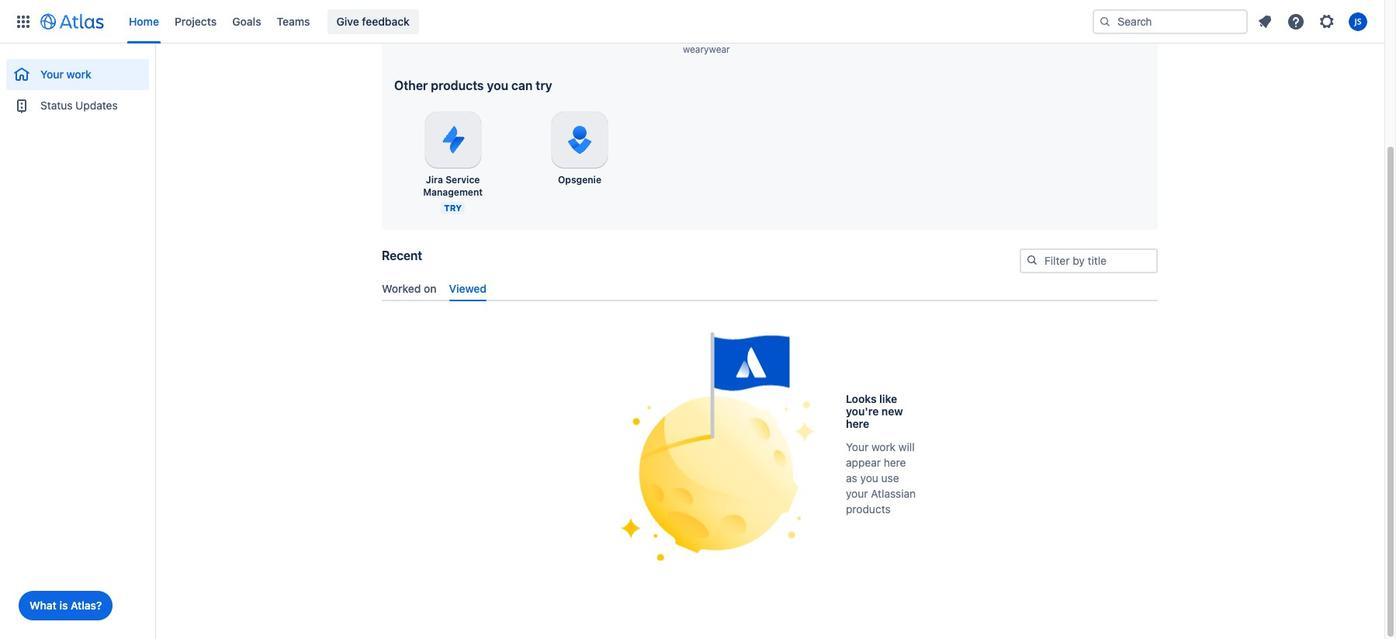 Task type: vqa. For each thing, say whether or not it's contained in the screenshot.
Open Intercom Messenger icon
no



Task type: describe. For each thing, give the bounding box(es) containing it.
banner containing home
[[0, 0, 1385, 43]]

management for work
[[677, 28, 737, 40]]

status updates link
[[6, 90, 149, 121]]

your work will appear here as you use your atlassian products
[[846, 440, 916, 515]]

recent
[[382, 248, 422, 262]]

looks
[[846, 392, 877, 405]]

opsgenie
[[558, 174, 602, 186]]

search image
[[1026, 254, 1039, 266]]

work for your work
[[66, 68, 91, 81]]

Filter by title field
[[1022, 250, 1157, 272]]

here for you're
[[846, 417, 870, 430]]

on
[[424, 282, 437, 295]]

your for your work
[[40, 68, 64, 81]]

0 vertical spatial products
[[431, 78, 484, 92]]

appear
[[846, 455, 881, 469]]

home link
[[124, 9, 164, 34]]

like
[[880, 392, 898, 405]]

use
[[882, 471, 900, 484]]

notifications image
[[1256, 12, 1275, 31]]

goals
[[232, 14, 261, 28]]

viewed
[[449, 282, 487, 295]]

trello link
[[397, 0, 509, 50]]

top element
[[9, 0, 1093, 43]]

trello
[[441, 31, 465, 43]]

opsgenie link
[[524, 106, 636, 193]]

what is atlas? button
[[19, 591, 113, 620]]

teams link
[[272, 9, 315, 34]]

what
[[30, 599, 57, 612]]

teams
[[277, 14, 310, 28]]

new
[[882, 404, 903, 417]]

group containing your work
[[6, 43, 149, 126]]

0 horizontal spatial wearywear
[[556, 31, 604, 43]]

what is atlas?
[[30, 599, 102, 612]]

status updates
[[40, 99, 118, 112]]

administration link
[[1031, 0, 1144, 34]]

your work link
[[6, 59, 149, 90]]

settings image
[[1318, 12, 1337, 31]]

switch to... image
[[14, 12, 33, 31]]

other products you can try
[[394, 78, 553, 92]]

0 horizontal spatial you
[[487, 78, 509, 92]]

2 horizontal spatial wearywear
[[810, 31, 857, 43]]

status
[[40, 99, 73, 112]]



Task type: locate. For each thing, give the bounding box(es) containing it.
here inside your work will appear here as you use your atlassian products
[[884, 455, 907, 469]]

you down appear
[[861, 471, 879, 484]]

other
[[394, 78, 428, 92]]

your for your work will appear here as you use your atlassian products
[[846, 440, 869, 453]]

group
[[6, 43, 149, 126]]

wearywear link
[[524, 0, 636, 50], [777, 0, 890, 50]]

you
[[487, 78, 509, 92], [861, 471, 879, 484]]

management
[[677, 28, 737, 40], [423, 186, 483, 198]]

work
[[66, 68, 91, 81], [872, 440, 896, 453]]

here
[[846, 417, 870, 430], [884, 455, 907, 469]]

worked on
[[382, 282, 437, 295]]

your
[[40, 68, 64, 81], [846, 440, 869, 453]]

1 horizontal spatial wearywear
[[683, 43, 730, 55]]

0 vertical spatial you
[[487, 78, 509, 92]]

your
[[846, 487, 868, 500]]

administration
[[1054, 16, 1121, 27]]

wearywear
[[556, 31, 604, 43], [810, 31, 857, 43], [683, 43, 730, 55]]

work for your work will appear here as you use your atlassian products
[[872, 440, 896, 453]]

1 vertical spatial products
[[846, 502, 891, 515]]

1 vertical spatial jira
[[426, 174, 443, 186]]

0 vertical spatial work
[[66, 68, 91, 81]]

1 wearywear link from the left
[[524, 0, 636, 50]]

products right other
[[431, 78, 484, 92]]

Search field
[[1093, 9, 1249, 34]]

1 vertical spatial work
[[872, 440, 896, 453]]

as
[[846, 471, 858, 484]]

work left will
[[872, 440, 896, 453]]

you inside your work will appear here as you use your atlassian products
[[861, 471, 879, 484]]

0 horizontal spatial products
[[431, 78, 484, 92]]

atlas?
[[71, 599, 102, 612]]

tab list
[[376, 275, 1165, 301]]

try
[[444, 203, 462, 213]]

0 vertical spatial your
[[40, 68, 64, 81]]

goals link
[[228, 9, 266, 34]]

you're
[[846, 404, 879, 417]]

1 vertical spatial management
[[423, 186, 483, 198]]

0 horizontal spatial your
[[40, 68, 64, 81]]

1 vertical spatial you
[[861, 471, 879, 484]]

updates
[[75, 99, 118, 112]]

your inside group
[[40, 68, 64, 81]]

can
[[512, 78, 533, 92]]

jira for service
[[426, 174, 443, 186]]

jira left service
[[426, 174, 443, 186]]

projects link
[[170, 9, 221, 34]]

work inside group
[[66, 68, 91, 81]]

service
[[446, 174, 480, 186]]

here inside looks like you're new here
[[846, 417, 870, 430]]

feedback
[[362, 14, 410, 28]]

home
[[129, 14, 159, 28]]

products
[[431, 78, 484, 92], [846, 502, 891, 515]]

management for service
[[423, 186, 483, 198]]

here down the looks
[[846, 417, 870, 430]]

1 horizontal spatial work
[[872, 440, 896, 453]]

jira
[[685, 16, 702, 27], [426, 174, 443, 186]]

discovery image
[[621, 332, 815, 561]]

0 horizontal spatial here
[[846, 417, 870, 430]]

your up the 'status'
[[40, 68, 64, 81]]

you left can
[[487, 78, 509, 92]]

jira inside the jira work management wearywear
[[685, 16, 702, 27]]

1 horizontal spatial you
[[861, 471, 879, 484]]

jira work management wearywear
[[677, 16, 737, 55]]

1 horizontal spatial your
[[846, 440, 869, 453]]

0 vertical spatial management
[[677, 28, 737, 40]]

give feedback button
[[327, 9, 419, 34]]

management down work
[[677, 28, 737, 40]]

give
[[337, 14, 359, 28]]

work inside your work will appear here as you use your atlassian products
[[872, 440, 896, 453]]

projects
[[175, 14, 217, 28]]

1 horizontal spatial here
[[884, 455, 907, 469]]

work up status updates
[[66, 68, 91, 81]]

help icon image
[[1287, 12, 1306, 31]]

your inside your work will appear here as you use your atlassian products
[[846, 440, 869, 453]]

jira inside jira service management try
[[426, 174, 443, 186]]

here up use at bottom right
[[884, 455, 907, 469]]

your work
[[40, 68, 91, 81]]

atlassian
[[871, 487, 916, 500]]

here for will
[[884, 455, 907, 469]]

will
[[899, 440, 915, 453]]

management up try
[[423, 186, 483, 198]]

try
[[536, 78, 553, 92]]

account image
[[1349, 12, 1368, 31]]

work
[[705, 16, 729, 27]]

products inside your work will appear here as you use your atlassian products
[[846, 502, 891, 515]]

0 horizontal spatial work
[[66, 68, 91, 81]]

worked
[[382, 282, 421, 295]]

2 wearywear link from the left
[[777, 0, 890, 50]]

is
[[59, 599, 68, 612]]

your up appear
[[846, 440, 869, 453]]

0 vertical spatial jira
[[685, 16, 702, 27]]

jira for work
[[685, 16, 702, 27]]

1 vertical spatial here
[[884, 455, 907, 469]]

banner
[[0, 0, 1385, 43]]

0 horizontal spatial management
[[423, 186, 483, 198]]

jira left work
[[685, 16, 702, 27]]

1 horizontal spatial jira
[[685, 16, 702, 27]]

products down your
[[846, 502, 891, 515]]

give feedback
[[337, 14, 410, 28]]

looks like you're new here
[[846, 392, 903, 430]]

jira service management try
[[423, 174, 483, 213]]

1 vertical spatial your
[[846, 440, 869, 453]]

1 horizontal spatial wearywear link
[[777, 0, 890, 50]]

1 horizontal spatial management
[[677, 28, 737, 40]]

1 horizontal spatial products
[[846, 502, 891, 515]]

0 vertical spatial here
[[846, 417, 870, 430]]

0 horizontal spatial jira
[[426, 174, 443, 186]]

search image
[[1099, 15, 1112, 28]]

0 horizontal spatial wearywear link
[[524, 0, 636, 50]]

tab list containing worked on
[[376, 275, 1165, 301]]

wearywear inside the jira work management wearywear
[[683, 43, 730, 55]]



